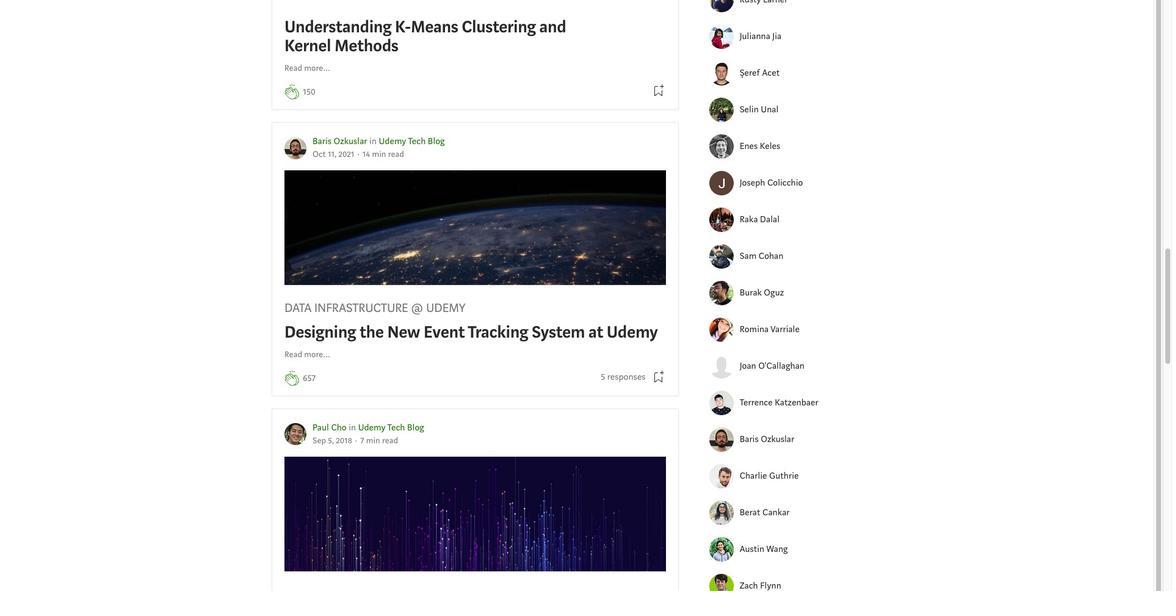 Task type: describe. For each thing, give the bounding box(es) containing it.
2 read more… from the top
[[285, 349, 331, 360]]

150
[[303, 86, 315, 98]]

more… for 1st 'read more…' link from the top of the page
[[304, 63, 331, 74]]

unal
[[761, 104, 779, 115]]

go to the profile of zach flynn image
[[709, 574, 734, 591]]

paul cho in udemy tech blog
[[313, 422, 424, 433]]

o'callaghan
[[759, 360, 805, 372]]

selin unal link
[[740, 103, 831, 117]]

charlie
[[740, 470, 767, 482]]

go to the profile of raka dalal image
[[709, 208, 734, 232]]

dalal
[[760, 214, 780, 225]]

julianna
[[740, 30, 771, 42]]

burak oguz
[[740, 287, 784, 299]]

charlie guthrie
[[740, 470, 799, 482]]

understanding k-means clustering and kernel methods
[[285, 16, 566, 57]]

go to the profile of berat cankar image
[[709, 501, 734, 525]]

tech for baris ozkuslar in udemy tech blog
[[408, 136, 426, 147]]

şeref
[[740, 67, 760, 79]]

wang
[[767, 543, 788, 555]]

ozkuslar for baris ozkuslar
[[761, 433, 795, 445]]

infrastructure
[[314, 300, 408, 316]]

katzenbaer
[[775, 397, 819, 408]]

sam cohan link
[[740, 250, 831, 263]]

0 horizontal spatial baris ozkuslar link
[[313, 136, 367, 147]]

2018
[[336, 435, 352, 446]]

understanding
[[285, 16, 392, 38]]

oct
[[313, 149, 326, 160]]

terrence katzenbaer link
[[740, 396, 831, 410]]

tracking
[[468, 321, 528, 343]]

go to the profile of julianna jia image
[[709, 25, 734, 49]]

clustering
[[462, 16, 536, 38]]

paul cho link
[[313, 422, 347, 433]]

acet
[[762, 67, 780, 79]]

raka dalal
[[740, 214, 780, 225]]

the
[[360, 321, 384, 343]]

austin wang link
[[740, 543, 831, 556]]

k-
[[395, 16, 411, 38]]

şeref acet link
[[740, 67, 831, 80]]

berat cankar link
[[740, 506, 831, 520]]

raka
[[740, 214, 758, 225]]

14 min read image
[[363, 149, 404, 160]]

enes keles link
[[740, 140, 831, 153]]

burak
[[740, 287, 762, 299]]

ozkuslar for baris ozkuslar in udemy tech blog
[[334, 136, 367, 147]]

udemy tech blog link for baris ozkuslar in udemy tech blog
[[379, 136, 445, 147]]

şeref acet
[[740, 67, 780, 79]]

150 button
[[303, 85, 315, 99]]

baris ozkuslar in udemy tech blog
[[313, 136, 445, 147]]

enes keles
[[740, 140, 780, 152]]

jia
[[773, 30, 782, 42]]

1 read more… from the top
[[285, 63, 331, 74]]

joseph colicchio
[[740, 177, 803, 189]]

kernel methods
[[285, 35, 398, 57]]

julianna jia
[[740, 30, 782, 42]]

paul
[[313, 422, 329, 433]]

udemy tech blog link for paul cho in udemy tech blog
[[358, 422, 424, 433]]

2 read from the top
[[285, 349, 302, 360]]

go to the profile of terrence katzenbaer image
[[709, 391, 734, 415]]

joan
[[740, 360, 756, 372]]

2021
[[339, 149, 354, 160]]

event
[[424, 321, 465, 343]]

go to the profile of joseph colicchio image
[[709, 171, 734, 195]]

sep 5, 2018 link
[[313, 435, 352, 446]]

terrence
[[740, 397, 773, 408]]

data infrastructure @ udemy designing the new event tracking system at udemy
[[285, 300, 658, 343]]

5 responses link
[[601, 371, 646, 384]]

go to the profile of burak oguz image
[[709, 281, 734, 305]]

go to the profile of paul cho image
[[285, 423, 307, 445]]

5 responses
[[601, 371, 646, 383]]

berat
[[740, 507, 760, 518]]

go to the profile of enes keles image
[[709, 134, 734, 159]]



Task type: vqa. For each thing, say whether or not it's contained in the screenshot.
Joan O'Callaghan
yes



Task type: locate. For each thing, give the bounding box(es) containing it.
1 vertical spatial read
[[285, 349, 302, 360]]

read
[[285, 63, 302, 74], [285, 349, 302, 360]]

0 horizontal spatial in
[[349, 422, 356, 433]]

5,
[[328, 435, 334, 446]]

go to the profile of romina varriale image
[[709, 318, 734, 342]]

baris right go to the profile of baris ozkuslar icon
[[740, 433, 759, 445]]

colicchio
[[768, 177, 803, 189]]

udemy tech blog link
[[379, 136, 445, 147], [358, 422, 424, 433]]

more… up 150
[[304, 63, 331, 74]]

in
[[369, 136, 377, 147], [349, 422, 356, 433]]

understanding k-means clustering and kernel methods link
[[285, 0, 666, 59]]

1 vertical spatial read more…
[[285, 349, 331, 360]]

read down 'designing'
[[285, 349, 302, 360]]

657
[[303, 372, 316, 384]]

responses
[[607, 371, 646, 383]]

0 horizontal spatial baris
[[313, 136, 332, 147]]

1 horizontal spatial blog
[[428, 136, 445, 147]]

oct 11, 2021 link
[[313, 149, 354, 160]]

julianna jia link
[[740, 30, 831, 44]]

blog
[[428, 136, 445, 147], [407, 422, 424, 433]]

austin wang
[[740, 543, 788, 555]]

burak oguz link
[[740, 286, 831, 300]]

1 vertical spatial ozkuslar
[[761, 433, 795, 445]]

joseph
[[740, 177, 765, 189]]

sam
[[740, 250, 757, 262]]

0 vertical spatial tech
[[408, 136, 426, 147]]

read more… link up "657"
[[285, 349, 331, 361]]

in for cho
[[349, 422, 356, 433]]

0 vertical spatial more…
[[304, 63, 331, 74]]

1 horizontal spatial ozkuslar
[[761, 433, 795, 445]]

designing
[[285, 321, 356, 343]]

read more… up 150
[[285, 63, 331, 74]]

@ udemy
[[411, 300, 465, 316]]

more…
[[304, 63, 331, 74], [304, 349, 331, 360]]

1 horizontal spatial baris ozkuslar link
[[740, 433, 831, 447]]

1 vertical spatial udemy tech blog link
[[358, 422, 424, 433]]

austin
[[740, 543, 765, 555]]

baris
[[313, 136, 332, 147], [740, 433, 759, 445]]

blog for paul cho in udemy tech blog
[[407, 422, 424, 433]]

2 more… from the top
[[304, 349, 331, 360]]

romina varriale link
[[740, 323, 831, 337]]

go to the profile of charlie guthrie image
[[709, 464, 734, 489]]

blog for baris ozkuslar in udemy tech blog
[[428, 136, 445, 147]]

0 vertical spatial read more… link
[[285, 62, 331, 75]]

cho
[[331, 422, 347, 433]]

go to the profile of baris ozkuslar image
[[709, 428, 734, 452]]

1 vertical spatial read more… link
[[285, 349, 331, 361]]

tech for paul cho in udemy tech blog
[[387, 422, 405, 433]]

1 horizontal spatial tech
[[408, 136, 426, 147]]

tech
[[408, 136, 426, 147], [387, 422, 405, 433]]

and
[[539, 16, 566, 38]]

ozkuslar up "2021"
[[334, 136, 367, 147]]

udemy for paul cho
[[358, 422, 386, 433]]

1 vertical spatial in
[[349, 422, 356, 433]]

0 horizontal spatial tech
[[387, 422, 405, 433]]

read down kernel methods
[[285, 63, 302, 74]]

read more… link up 150
[[285, 62, 331, 75]]

go to the profile of şeref acet image
[[709, 61, 734, 86]]

udemy up 14 min read image
[[379, 136, 406, 147]]

charlie guthrie link
[[740, 470, 831, 483]]

1 vertical spatial blog
[[407, 422, 424, 433]]

go to the profile of sam cohan image
[[709, 244, 734, 269]]

sep 5, 2018
[[313, 435, 352, 446]]

baris ozkuslar
[[740, 433, 795, 445]]

oct 11, 2021
[[313, 149, 354, 160]]

berat cankar
[[740, 507, 790, 518]]

cankar
[[763, 507, 790, 518]]

0 horizontal spatial ozkuslar
[[334, 136, 367, 147]]

sep
[[313, 435, 326, 446]]

0 vertical spatial baris
[[313, 136, 332, 147]]

1 vertical spatial more…
[[304, 349, 331, 360]]

1 horizontal spatial in
[[369, 136, 377, 147]]

romina varriale
[[740, 324, 800, 335]]

baris ozkuslar link up 'oct 11, 2021'
[[313, 136, 367, 147]]

at udemy
[[589, 321, 658, 343]]

baris ozkuslar link up guthrie
[[740, 433, 831, 447]]

joan o'callaghan link
[[740, 360, 831, 373]]

0 horizontal spatial blog
[[407, 422, 424, 433]]

0 vertical spatial in
[[369, 136, 377, 147]]

selin unal
[[740, 104, 779, 115]]

2 read more… link from the top
[[285, 349, 331, 361]]

0 vertical spatial udemy tech blog link
[[379, 136, 445, 147]]

5
[[601, 371, 605, 383]]

1 read more… link from the top
[[285, 62, 331, 75]]

system
[[532, 321, 585, 343]]

0 vertical spatial read more…
[[285, 63, 331, 74]]

go to the profile of austin wang image
[[709, 537, 734, 562]]

more… down 'designing'
[[304, 349, 331, 360]]

baris up "oct"
[[313, 136, 332, 147]]

ozkuslar
[[334, 136, 367, 147], [761, 433, 795, 445]]

0 vertical spatial udemy
[[379, 136, 406, 147]]

read more… link
[[285, 62, 331, 75], [285, 349, 331, 361]]

joan o'callaghan
[[740, 360, 805, 372]]

11,
[[328, 149, 337, 160]]

0 vertical spatial ozkuslar
[[334, 136, 367, 147]]

baris for baris ozkuslar
[[740, 433, 759, 445]]

joseph colicchio link
[[740, 176, 831, 190]]

1 vertical spatial baris ozkuslar link
[[740, 433, 831, 447]]

cohan
[[759, 250, 784, 262]]

udemy tech blog link up 7 min read image
[[358, 422, 424, 433]]

read more…
[[285, 63, 331, 74], [285, 349, 331, 360]]

1 more… from the top
[[304, 63, 331, 74]]

7 min read image
[[360, 435, 398, 446]]

go to the profile of baris ozkuslar image
[[285, 137, 307, 159]]

terrence katzenbaer
[[740, 397, 819, 408]]

romina
[[740, 324, 769, 335]]

varriale
[[771, 324, 800, 335]]

1 horizontal spatial baris
[[740, 433, 759, 445]]

guthrie
[[769, 470, 799, 482]]

0 vertical spatial baris ozkuslar link
[[313, 136, 367, 147]]

enes
[[740, 140, 758, 152]]

means
[[411, 16, 458, 38]]

new
[[387, 321, 420, 343]]

go to the profile of joan o'callaghan image
[[709, 354, 734, 379]]

ozkuslar down terrence katzenbaer
[[761, 433, 795, 445]]

selin
[[740, 104, 759, 115]]

udemy up 7 min read image
[[358, 422, 386, 433]]

read more… up "657"
[[285, 349, 331, 360]]

1 vertical spatial baris
[[740, 433, 759, 445]]

go to the profile of rusty larner image
[[709, 0, 734, 12]]

in up 14 min read image
[[369, 136, 377, 147]]

data
[[285, 300, 311, 316]]

keles
[[760, 140, 780, 152]]

in right 'cho'
[[349, 422, 356, 433]]

1 vertical spatial udemy
[[358, 422, 386, 433]]

udemy
[[379, 136, 406, 147], [358, 422, 386, 433]]

go to the profile of selin unal image
[[709, 98, 734, 122]]

in for ozkuslar
[[369, 136, 377, 147]]

ozkuslar inside baris ozkuslar link
[[761, 433, 795, 445]]

raka dalal link
[[740, 213, 831, 227]]

0 vertical spatial read
[[285, 63, 302, 74]]

baris for baris ozkuslar in udemy tech blog
[[313, 136, 332, 147]]

udemy for baris ozkuslar
[[379, 136, 406, 147]]

udemy tech blog link up 14 min read image
[[379, 136, 445, 147]]

0 vertical spatial blog
[[428, 136, 445, 147]]

baris ozkuslar link
[[313, 136, 367, 147], [740, 433, 831, 447]]

657 button
[[303, 372, 316, 385]]

oguz
[[764, 287, 784, 299]]

more… for second 'read more…' link from the top of the page
[[304, 349, 331, 360]]

1 vertical spatial tech
[[387, 422, 405, 433]]

1 read from the top
[[285, 63, 302, 74]]

sam cohan
[[740, 250, 784, 262]]



